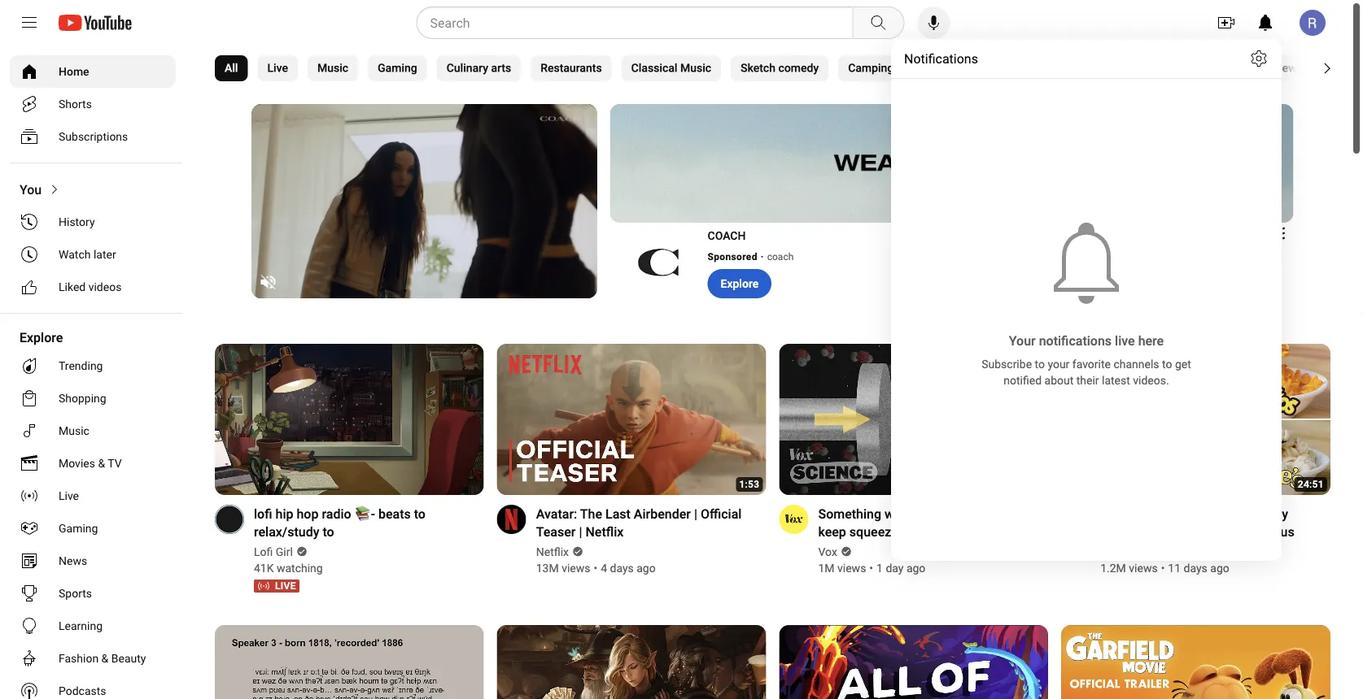 Task type: vqa. For each thing, say whether or not it's contained in the screenshot.
CHEFS
yes



Task type: locate. For each thing, give the bounding box(es) containing it.
you
[[1313, 61, 1331, 75], [1007, 507, 1028, 522]]

watch
[[59, 248, 91, 261]]

11
[[1168, 562, 1181, 575]]

subscriptions
[[59, 130, 128, 143]]

vox image
[[779, 505, 808, 535]]

you right new
[[1313, 61, 1331, 75]]

history
[[59, 215, 95, 229]]

0 horizontal spatial views
[[562, 562, 590, 575]]

your notifications live here
[[1009, 333, 1164, 349]]

epicurious
[[1233, 525, 1294, 540]]

13m
[[536, 562, 559, 575]]

days right 11
[[1184, 562, 1208, 575]]

something weird happens when you keep squeezing by vox 1,070,659 views 1 day ago 11 minutes, 36 seconds element
[[818, 505, 1029, 541]]

hip
[[275, 507, 293, 522]]

|
[[694, 507, 697, 522], [579, 525, 582, 540], [1227, 525, 1230, 540]]

netflix image
[[497, 505, 526, 535]]

1 horizontal spatial days
[[1184, 562, 1208, 575]]

ago right day
[[906, 562, 926, 575]]

& left beauty
[[101, 652, 109, 666]]

netflix link
[[536, 544, 570, 561]]

1 vertical spatial explore
[[20, 330, 63, 345]]

lofi hip hop radio 📚 - beats to relax/study to
[[254, 507, 426, 540]]

0 vertical spatial gaming
[[378, 61, 417, 75]]

radio
[[322, 507, 351, 522]]

subscriptions link
[[10, 120, 176, 153], [10, 120, 176, 153]]

| left official
[[694, 507, 697, 522]]

11 days ago
[[1168, 562, 1229, 575]]

tab
[[1008, 55, 1130, 81], [1140, 55, 1254, 81]]

something
[[818, 507, 881, 522]]

learning
[[59, 620, 103, 633]]

views for boxed
[[1129, 562, 1158, 575]]

gaming up "news"
[[59, 522, 98, 535]]

0 horizontal spatial netflix
[[536, 546, 569, 559]]

sports
[[59, 587, 92, 601]]

teaser
[[536, 525, 576, 540]]

to left get
[[1162, 358, 1172, 371]]

1.2m views
[[1100, 562, 1158, 575]]

1 ago from the left
[[637, 562, 656, 575]]

shopping link
[[10, 382, 176, 415], [10, 382, 176, 415]]

movies & tv
[[59, 457, 122, 470]]

live status
[[254, 580, 299, 593]]

new
[[1274, 61, 1297, 75]]

None search field
[[387, 7, 908, 39]]

home link
[[10, 55, 176, 88], [10, 55, 176, 88]]

live right all
[[267, 61, 288, 75]]

airbender
[[634, 507, 691, 522]]

ago for blind
[[1210, 562, 1229, 575]]

ago down cheese
[[1210, 562, 1229, 575]]

netflix
[[585, 525, 624, 540], [536, 546, 569, 559]]

& for beauty
[[101, 652, 109, 666]]

news
[[59, 555, 87, 568]]

41k
[[254, 562, 274, 575]]

avatar image image
[[1300, 10, 1326, 36]]

0 horizontal spatial live
[[59, 489, 79, 503]]

1 days from the left
[[610, 562, 634, 575]]

1 horizontal spatial gaming
[[378, 61, 417, 75]]

news link
[[10, 545, 176, 578], [10, 545, 176, 578]]

shopping
[[59, 392, 106, 405]]

live link
[[10, 480, 176, 513], [10, 480, 176, 513]]

2 horizontal spatial |
[[1227, 525, 1230, 540]]

1 horizontal spatial ago
[[906, 562, 926, 575]]

live down movies
[[59, 489, 79, 503]]

cheese
[[1180, 525, 1223, 540]]

&
[[98, 457, 105, 470], [1168, 525, 1177, 540], [101, 652, 109, 666]]

1 horizontal spatial tab
[[1140, 55, 1254, 81]]

13m views
[[536, 562, 590, 575]]

0 vertical spatial live
[[267, 61, 288, 75]]

all
[[225, 61, 238, 75]]

views right 1m
[[837, 562, 866, 575]]

coach
[[767, 251, 794, 263]]

2 views from the left
[[837, 562, 866, 575]]

taste
[[1193, 507, 1225, 522]]

tv
[[108, 457, 122, 470]]

24:51
[[1298, 479, 1324, 491]]

avatar: the last airbender | official teaser | netflix by netflix 13,579,031 views 4 days ago 1 minute, 53 seconds element
[[536, 505, 747, 541]]

official
[[701, 507, 742, 522]]

| down the test
[[1227, 525, 1230, 540]]

1 horizontal spatial views
[[837, 562, 866, 575]]

0 horizontal spatial ago
[[637, 562, 656, 575]]

hop
[[297, 507, 319, 522]]

watch later link
[[10, 238, 176, 271], [10, 238, 176, 271]]

trending link
[[10, 350, 176, 382], [10, 350, 176, 382]]

videos.
[[1133, 374, 1169, 387]]

| down the
[[579, 525, 582, 540]]

netflix up '13m'
[[536, 546, 569, 559]]

1 tab from the left
[[1008, 55, 1130, 81]]

& down blind
[[1168, 525, 1177, 540]]

views right 1.2m
[[1129, 562, 1158, 575]]

1 vertical spatial netflix
[[536, 546, 569, 559]]

1 horizontal spatial netflix
[[585, 525, 624, 540]]

3 ago from the left
[[1210, 562, 1229, 575]]

pro chefs blind taste test every boxed mac & cheese | epicurious by epicurious 1,208,133 views 11 days ago 24 minutes element
[[1100, 505, 1311, 541]]

live
[[267, 61, 288, 75], [59, 489, 79, 503]]

2 ago from the left
[[906, 562, 926, 575]]

2 horizontal spatial music
[[680, 61, 711, 75]]

1 minute, 53 seconds element
[[739, 479, 760, 491]]

0 horizontal spatial you
[[1007, 507, 1028, 522]]

avatar: the last airbender | official teaser | netflix
[[536, 507, 742, 540]]

gaming left culinary
[[378, 61, 417, 75]]

channels
[[1114, 358, 1159, 371]]

tab list
[[215, 46, 1341, 91]]

2 horizontal spatial views
[[1129, 562, 1158, 575]]

lofi
[[254, 546, 273, 559]]

classical music
[[631, 61, 711, 75]]

0 horizontal spatial |
[[579, 525, 582, 540]]

lofi hip hop radio 📚 - beats to relax/study to link
[[254, 505, 464, 541]]

explore up trending
[[20, 330, 63, 345]]

2 horizontal spatial ago
[[1210, 562, 1229, 575]]

podcasts link
[[10, 675, 176, 700], [10, 675, 176, 700]]

0 horizontal spatial explore
[[20, 330, 63, 345]]

you right "when"
[[1007, 507, 1028, 522]]

girl
[[276, 546, 293, 559]]

views for teaser
[[562, 562, 590, 575]]

views left the 4
[[562, 562, 590, 575]]

& left tv
[[98, 457, 105, 470]]

1 horizontal spatial you
[[1313, 61, 1331, 75]]

later
[[93, 248, 116, 261]]

2 vertical spatial &
[[101, 652, 109, 666]]

1 horizontal spatial explore
[[721, 277, 759, 291]]

shorts link
[[10, 88, 176, 120], [10, 88, 176, 120]]

explore
[[721, 277, 759, 291], [20, 330, 63, 345]]

beats
[[378, 507, 411, 522]]

your
[[1009, 333, 1036, 349]]

0 horizontal spatial gaming
[[59, 522, 98, 535]]

1 vertical spatial you
[[1007, 507, 1028, 522]]

pro chefs blind taste test every boxed mac & cheese | epicurious
[[1100, 507, 1294, 540]]

ago
[[637, 562, 656, 575], [906, 562, 926, 575], [1210, 562, 1229, 575]]

2 days from the left
[[1184, 562, 1208, 575]]

camping
[[848, 61, 894, 75]]

explore down sponsored
[[721, 277, 759, 291]]

gaming link
[[10, 513, 176, 545], [10, 513, 176, 545]]

0 horizontal spatial days
[[610, 562, 634, 575]]

squeezing
[[849, 525, 909, 540]]

| inside pro chefs blind taste test every boxed mac & cheese | epicurious
[[1227, 525, 1230, 540]]

movies
[[59, 457, 95, 470]]

3 views from the left
[[1129, 562, 1158, 575]]

1 views from the left
[[562, 562, 590, 575]]

boxed
[[1100, 525, 1137, 540]]

favorite
[[1072, 358, 1111, 371]]

1 vertical spatial &
[[1168, 525, 1177, 540]]

gaming
[[378, 61, 417, 75], [59, 522, 98, 535]]

days right the 4
[[610, 562, 634, 575]]

0 horizontal spatial tab
[[1008, 55, 1130, 81]]

1:53
[[739, 479, 760, 491]]

to
[[1300, 61, 1310, 75], [1035, 358, 1045, 371], [1162, 358, 1172, 371], [414, 507, 426, 522], [323, 525, 334, 540]]

0 vertical spatial explore
[[721, 277, 759, 291]]

ago right the 4
[[637, 562, 656, 575]]

0 vertical spatial &
[[98, 457, 105, 470]]

0 vertical spatial netflix
[[585, 525, 624, 540]]

netflix down the
[[585, 525, 624, 540]]

liked videos link
[[10, 271, 176, 304], [10, 271, 176, 304]]

-
[[371, 507, 375, 522]]



Task type: describe. For each thing, give the bounding box(es) containing it.
avatar: the last airbender | official teaser | netflix link
[[536, 505, 747, 541]]

blind
[[1161, 507, 1190, 522]]

vox
[[818, 546, 837, 559]]

last
[[605, 507, 631, 522]]

about
[[1045, 374, 1074, 387]]

coach link
[[767, 250, 795, 264]]

lofi girl link
[[254, 544, 294, 561]]

sketch
[[741, 61, 776, 75]]

notifications
[[1039, 333, 1112, 349]]

trending
[[59, 359, 103, 373]]

notified
[[1004, 374, 1042, 387]]

ago for last
[[637, 562, 656, 575]]

views for squeezing
[[837, 562, 866, 575]]

lofi girl
[[254, 546, 293, 559]]

lofi hip hop radio 📚 - beats to relax/study to by lofi girl 298,825,152 views element
[[254, 505, 464, 541]]

game
[[923, 61, 953, 75]]

restaurants
[[541, 61, 602, 75]]

0 vertical spatial you
[[1313, 61, 1331, 75]]

0 horizontal spatial music
[[59, 424, 89, 438]]

Explore text field
[[721, 277, 759, 291]]

1.2m
[[1100, 562, 1126, 575]]

1 day ago
[[877, 562, 926, 575]]

24 minutes, 51 seconds element
[[1298, 479, 1324, 491]]

sketch comedy
[[741, 61, 819, 75]]

mac
[[1140, 525, 1165, 540]]

lofi girl image
[[215, 505, 244, 535]]

chefs
[[1124, 507, 1158, 522]]

2 tab from the left
[[1140, 55, 1254, 81]]

you
[[20, 182, 42, 197]]

home
[[59, 65, 89, 78]]

culinary
[[447, 61, 488, 75]]

fashion
[[59, 652, 99, 666]]

avatar:
[[536, 507, 577, 522]]

get
[[1175, 358, 1191, 371]]

ago for happens
[[906, 562, 926, 575]]

1 vertical spatial gaming
[[59, 522, 98, 535]]

shorts
[[59, 97, 92, 111]]

Search text field
[[430, 12, 849, 33]]

the
[[580, 507, 602, 522]]

comedy
[[778, 61, 819, 75]]

liked videos
[[59, 280, 122, 294]]

notifications
[[904, 51, 978, 66]]

explore link
[[708, 269, 772, 299]]

pro
[[1100, 507, 1120, 522]]

1 vertical spatial live
[[59, 489, 79, 503]]

their
[[1076, 374, 1099, 387]]

latest
[[1102, 374, 1130, 387]]

1m
[[818, 562, 835, 575]]

1:53 link
[[497, 344, 766, 498]]

game shows
[[923, 61, 989, 75]]

4
[[601, 562, 607, 575]]

keep
[[818, 525, 846, 540]]

watch later
[[59, 248, 116, 261]]

beauty
[[111, 652, 146, 666]]

& for tv
[[98, 457, 105, 470]]

here
[[1138, 333, 1164, 349]]

to left your
[[1035, 358, 1045, 371]]

classical
[[631, 61, 677, 75]]

4 days ago
[[601, 562, 656, 575]]

sponsored
[[708, 251, 757, 263]]

something weird happens when you keep squeezing link
[[818, 505, 1029, 541]]

to right beats
[[414, 507, 426, 522]]

shows
[[956, 61, 989, 75]]

videos
[[88, 280, 122, 294]]

test
[[1228, 507, 1254, 522]]

1 horizontal spatial |
[[694, 507, 697, 522]]

when
[[973, 507, 1004, 522]]

netflix inside avatar: the last airbender | official teaser | netflix
[[585, 525, 624, 540]]

tab list containing all
[[215, 46, 1341, 91]]

24:51 link
[[1061, 344, 1331, 498]]

days for netflix
[[610, 562, 634, 575]]

relax/study
[[254, 525, 319, 540]]

happens
[[920, 507, 970, 522]]

pro chefs blind taste test every boxed mac & cheese | epicurious link
[[1100, 505, 1311, 541]]

every
[[1257, 507, 1288, 522]]

weird
[[885, 507, 916, 522]]

1 horizontal spatial music
[[317, 61, 348, 75]]

you inside something weird happens when you keep squeezing
[[1007, 507, 1028, 522]]

vox link
[[818, 544, 838, 561]]

subscribe to your favorite channels to get notified about their latest videos.
[[982, 358, 1194, 387]]

your
[[1048, 358, 1070, 371]]

something weird happens when you keep squeezing
[[818, 507, 1028, 540]]

arts
[[491, 61, 511, 75]]

📚
[[355, 507, 368, 522]]

watching
[[277, 562, 323, 575]]

days for &
[[1184, 562, 1208, 575]]

lofi
[[254, 507, 272, 522]]

to right new
[[1300, 61, 1310, 75]]

1
[[877, 562, 883, 575]]

subscribe
[[982, 358, 1032, 371]]

to down radio
[[323, 525, 334, 540]]

41k watching
[[254, 562, 323, 575]]

1 horizontal spatial live
[[267, 61, 288, 75]]

live
[[1115, 333, 1135, 349]]

coach
[[708, 229, 746, 243]]

& inside pro chefs blind taste test every boxed mac & cheese | epicurious
[[1168, 525, 1177, 540]]

liked
[[59, 280, 86, 294]]

1m views
[[818, 562, 866, 575]]



